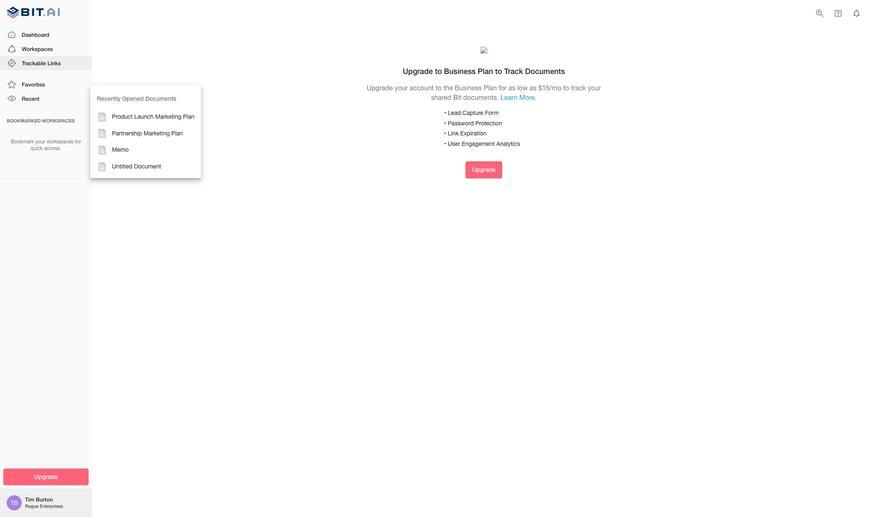 Task type: vqa. For each thing, say whether or not it's contained in the screenshot.
Partnership Marketing Plan link
yes



Task type: locate. For each thing, give the bounding box(es) containing it.
protection
[[475, 120, 502, 126]]

• left password
[[444, 120, 446, 126]]

0 horizontal spatial for
[[75, 139, 81, 144]]

track
[[504, 66, 523, 75]]

for up learn
[[499, 84, 507, 91]]

untitled document
[[112, 163, 161, 170]]

form
[[485, 110, 499, 116]]

more.
[[520, 94, 537, 101]]

to left the "track"
[[563, 84, 569, 91]]

password
[[448, 120, 474, 126]]

as
[[509, 84, 516, 91], [530, 84, 537, 91]]

0 vertical spatial upgrade button
[[466, 161, 502, 178]]

1 horizontal spatial your
[[395, 84, 408, 91]]

partnership
[[112, 130, 142, 137]]

your inside 'bookmark your workspaces for quick access.'
[[35, 139, 45, 144]]

your right the "track"
[[588, 84, 601, 91]]

upgrade inside upgrade your account to the business plan for as low as $15/mo to track your shared bit documents.
[[367, 84, 393, 91]]

upgrade to business plan to track documents
[[403, 66, 565, 75]]

bookmarked
[[7, 118, 41, 123]]

•
[[444, 110, 446, 116], [444, 120, 446, 126], [444, 130, 446, 137], [444, 140, 446, 147]]

documents.
[[463, 94, 499, 101]]

your for to
[[395, 84, 408, 91]]

documents up $15/mo
[[525, 66, 565, 75]]

memo menu item
[[90, 142, 201, 158]]

1 horizontal spatial upgrade button
[[466, 161, 502, 178]]

business up the
[[444, 66, 476, 75]]

marketing down product launch marketing plan
[[144, 130, 170, 137]]

• left link
[[444, 130, 446, 137]]

recent button
[[0, 92, 92, 106]]

as up learn
[[509, 84, 516, 91]]

1 vertical spatial upgrade button
[[3, 468, 89, 485]]

product launch marketing plan menu item
[[90, 109, 201, 125]]

to
[[435, 66, 442, 75], [495, 66, 502, 75], [436, 84, 442, 91], [563, 84, 569, 91]]

expiration
[[460, 130, 487, 137]]

track
[[571, 84, 586, 91]]

for right the workspaces
[[75, 139, 81, 144]]

product
[[112, 113, 133, 120]]

1 horizontal spatial as
[[530, 84, 537, 91]]

0 horizontal spatial documents
[[145, 95, 176, 102]]

1 vertical spatial for
[[75, 139, 81, 144]]

as right low at the top
[[530, 84, 537, 91]]

1 horizontal spatial for
[[499, 84, 507, 91]]

plan
[[478, 66, 493, 75], [484, 84, 497, 91], [183, 113, 195, 120], [171, 130, 183, 137]]

0 vertical spatial documents
[[525, 66, 565, 75]]

user
[[448, 140, 460, 147]]

burton
[[36, 496, 53, 503]]

link
[[448, 130, 459, 137]]

low
[[518, 84, 528, 91]]

engagement
[[462, 140, 495, 147]]

workspaces
[[42, 118, 75, 123]]

business up bit
[[455, 84, 482, 91]]

memo link
[[90, 142, 201, 158]]

documents up product launch marketing plan
[[145, 95, 176, 102]]

untitled
[[112, 163, 132, 170]]

for
[[499, 84, 507, 91], [75, 139, 81, 144]]

upgrade button up burton
[[3, 468, 89, 485]]

favorites
[[22, 81, 45, 88]]

marketing right the 'launch'
[[155, 113, 181, 120]]

upgrade button
[[466, 161, 502, 178], [3, 468, 89, 485]]

your up quick
[[35, 139, 45, 144]]

1 vertical spatial marketing
[[144, 130, 170, 137]]

trackable
[[22, 60, 46, 66]]

0 horizontal spatial your
[[35, 139, 45, 144]]

for inside upgrade your account to the business plan for as low as $15/mo to track your shared bit documents.
[[499, 84, 507, 91]]

bit
[[453, 94, 462, 101]]

0 horizontal spatial as
[[509, 84, 516, 91]]

access.
[[44, 146, 61, 151]]

tim
[[25, 496, 34, 503]]

• left user
[[444, 140, 446, 147]]

workspaces
[[22, 45, 53, 52]]

bookmarked workspaces
[[7, 118, 75, 123]]

1 horizontal spatial documents
[[525, 66, 565, 75]]

account
[[410, 84, 434, 91]]

your
[[395, 84, 408, 91], [588, 84, 601, 91], [35, 139, 45, 144]]

trackable links button
[[0, 56, 92, 70]]

0 vertical spatial business
[[444, 66, 476, 75]]

your left account
[[395, 84, 408, 91]]

marketing
[[155, 113, 181, 120], [144, 130, 170, 137]]

workspaces
[[47, 139, 74, 144]]

shared
[[431, 94, 452, 101]]

1 vertical spatial business
[[455, 84, 482, 91]]

documents inside menu
[[145, 95, 176, 102]]

partnership marketing plan menu item
[[90, 125, 201, 142]]

documents
[[525, 66, 565, 75], [145, 95, 176, 102]]

3 • from the top
[[444, 130, 446, 137]]

favorites button
[[0, 77, 92, 92]]

bookmark
[[11, 139, 34, 144]]

enterprises
[[40, 504, 63, 509]]

product launch marketing plan
[[112, 113, 195, 120]]

0 horizontal spatial upgrade button
[[3, 468, 89, 485]]

business
[[444, 66, 476, 75], [455, 84, 482, 91]]

upgrade button down engagement
[[466, 161, 502, 178]]

1 vertical spatial documents
[[145, 95, 176, 102]]

• left lead
[[444, 110, 446, 116]]

0 vertical spatial for
[[499, 84, 507, 91]]

upgrade
[[403, 66, 433, 75], [367, 84, 393, 91], [472, 166, 496, 173], [34, 473, 58, 480]]



Task type: describe. For each thing, give the bounding box(es) containing it.
to up shared
[[435, 66, 442, 75]]

recently opened documents
[[97, 95, 176, 102]]

learn more.
[[501, 94, 537, 101]]

$15/mo
[[539, 84, 561, 91]]

lead
[[448, 110, 461, 116]]

4 • from the top
[[444, 140, 446, 147]]

to left the
[[436, 84, 442, 91]]

upgrade your account to the business plan for as low as $15/mo to track your shared bit documents.
[[367, 84, 601, 101]]

tb
[[11, 499, 18, 506]]

dashboard button
[[0, 27, 92, 42]]

tim burton rogue enterprises
[[25, 496, 63, 509]]

partnership marketing plan link
[[90, 125, 201, 142]]

the
[[444, 84, 453, 91]]

dashboard
[[22, 31, 49, 38]]

recently opened documents menu
[[90, 85, 201, 178]]

analytics
[[497, 140, 520, 147]]

plan inside upgrade your account to the business plan for as low as $15/mo to track your shared bit documents.
[[484, 84, 497, 91]]

capture
[[463, 110, 484, 116]]

workspaces button
[[0, 42, 92, 56]]

2 horizontal spatial your
[[588, 84, 601, 91]]

recently
[[97, 95, 121, 102]]

learn more. link
[[501, 94, 537, 101]]

document
[[134, 163, 161, 170]]

learn
[[501, 94, 518, 101]]

2 • from the top
[[444, 120, 446, 126]]

quick
[[31, 146, 43, 151]]

launch
[[134, 113, 154, 120]]

bookmark your workspaces for quick access.
[[11, 139, 81, 151]]

opened
[[122, 95, 144, 102]]

1 as from the left
[[509, 84, 516, 91]]

untitled document link
[[90, 158, 201, 175]]

product launch marketing plan link
[[90, 109, 201, 125]]

untitled document menu item
[[90, 158, 201, 175]]

• lead capture form • password protection • link expiration • user engagement analytics
[[444, 110, 520, 147]]

memo
[[112, 146, 129, 153]]

trackable links
[[22, 60, 61, 66]]

2 as from the left
[[530, 84, 537, 91]]

to left "track"
[[495, 66, 502, 75]]

for inside 'bookmark your workspaces for quick access.'
[[75, 139, 81, 144]]

your for for
[[35, 139, 45, 144]]

business inside upgrade your account to the business plan for as low as $15/mo to track your shared bit documents.
[[455, 84, 482, 91]]

1 • from the top
[[444, 110, 446, 116]]

recent
[[22, 95, 40, 102]]

partnership marketing plan
[[112, 130, 183, 137]]

links
[[48, 60, 61, 66]]

0 vertical spatial marketing
[[155, 113, 181, 120]]

rogue
[[25, 504, 39, 509]]



